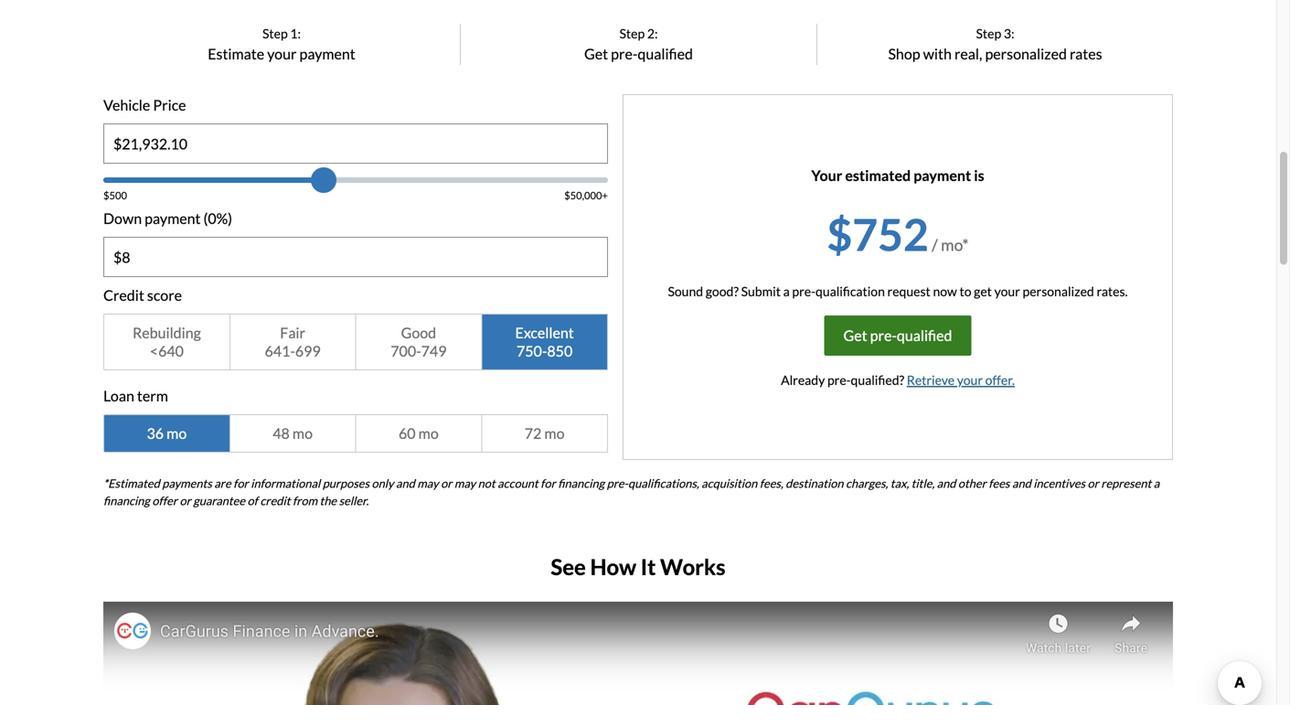 Task type: vqa. For each thing, say whether or not it's contained in the screenshot.
"payment"
yes



Task type: describe. For each thing, give the bounding box(es) containing it.
score
[[147, 286, 182, 304]]

represent
[[1101, 476, 1152, 490]]

to
[[960, 284, 972, 299]]

see how it works
[[551, 554, 726, 580]]

36 mo
[[147, 424, 187, 442]]

749
[[421, 342, 447, 360]]

excellent 750-850
[[515, 324, 574, 360]]

2 horizontal spatial payment
[[914, 166, 971, 184]]

rates.
[[1097, 284, 1128, 299]]

vehicle price
[[103, 96, 186, 114]]

mo for 36 mo
[[167, 424, 187, 442]]

of
[[247, 494, 258, 508]]

seller.
[[339, 494, 369, 508]]

750-
[[517, 342, 547, 360]]

0 horizontal spatial or
[[180, 494, 191, 508]]

request
[[888, 284, 931, 299]]

submit
[[741, 284, 781, 299]]

mo for 48 mo
[[293, 424, 313, 442]]

step for qualified
[[620, 26, 645, 41]]

qualifications,
[[628, 476, 699, 490]]

0 vertical spatial a
[[783, 284, 790, 299]]

it
[[641, 554, 656, 580]]

Down payment (0%) text field
[[104, 238, 607, 276]]

(0%)
[[204, 209, 232, 227]]

your
[[812, 166, 843, 184]]

works
[[660, 554, 726, 580]]

how
[[590, 554, 637, 580]]

700-
[[391, 342, 421, 360]]

down
[[103, 209, 142, 227]]

loan
[[103, 387, 134, 405]]

offer.
[[986, 372, 1015, 388]]

get inside step 2: get pre-qualified
[[584, 45, 608, 63]]

1 horizontal spatial financing
[[558, 476, 605, 490]]

price
[[153, 96, 186, 114]]

estimate
[[208, 45, 264, 63]]

good 700-749
[[391, 324, 447, 360]]

60
[[399, 424, 416, 442]]

$50,000+
[[564, 189, 608, 202]]

get pre-qualified
[[844, 327, 953, 344]]

step for real,
[[976, 26, 1002, 41]]

see
[[551, 554, 586, 580]]

48
[[273, 424, 290, 442]]

1 vertical spatial your
[[995, 284, 1020, 299]]

the
[[320, 494, 337, 508]]

$752 / mo*
[[827, 208, 969, 260]]

real,
[[955, 45, 983, 63]]

36
[[147, 424, 164, 442]]

sound
[[668, 284, 703, 299]]

1:
[[290, 26, 301, 41]]

estimated
[[845, 166, 911, 184]]

credit
[[103, 286, 144, 304]]

mo for 60 mo
[[419, 424, 439, 442]]

are
[[214, 476, 231, 490]]

rebuilding <640
[[133, 324, 201, 360]]

mo for 72 mo
[[545, 424, 565, 442]]

*estimated payments are for informational purposes only and may or may not account for financing pre-qualifications, acquisition fees, destination charges, tax, title, and other fees and incentives or represent a financing offer or guarantee of credit from the seller.
[[103, 476, 1160, 508]]

purposes
[[323, 476, 370, 490]]

is
[[974, 166, 985, 184]]

offer
[[152, 494, 177, 508]]

title,
[[911, 476, 935, 490]]

not
[[478, 476, 495, 490]]

72
[[525, 424, 542, 442]]

already pre-qualified? retrieve your offer.
[[781, 372, 1015, 388]]

from
[[293, 494, 317, 508]]

charges,
[[846, 476, 888, 490]]

your estimated payment is
[[812, 166, 985, 184]]

2 vertical spatial your
[[957, 372, 983, 388]]

fees,
[[760, 476, 784, 490]]

excellent
[[515, 324, 574, 342]]

fair
[[280, 324, 305, 342]]

rebuilding
[[133, 324, 201, 342]]

2 vertical spatial payment
[[145, 209, 201, 227]]

account
[[498, 476, 538, 490]]

699
[[295, 342, 321, 360]]



Task type: locate. For each thing, give the bounding box(es) containing it.
already
[[781, 372, 825, 388]]

step left 3:
[[976, 26, 1002, 41]]

*estimated
[[103, 476, 160, 490]]

or left "represent"
[[1088, 476, 1099, 490]]

for right account
[[541, 476, 556, 490]]

1 step from the left
[[262, 26, 288, 41]]

get pre-qualified button
[[824, 316, 972, 356]]

0 horizontal spatial get
[[584, 45, 608, 63]]

3 step from the left
[[976, 26, 1002, 41]]

step 1: estimate your payment
[[208, 26, 356, 63]]

$752
[[827, 208, 929, 260]]

and right fees
[[1012, 476, 1031, 490]]

personalized
[[985, 45, 1067, 63], [1023, 284, 1095, 299]]

2 may from the left
[[454, 476, 476, 490]]

pre- inside step 2: get pre-qualified
[[611, 45, 638, 63]]

3 mo from the left
[[419, 424, 439, 442]]

2 and from the left
[[937, 476, 956, 490]]

and right title,
[[937, 476, 956, 490]]

1 and from the left
[[396, 476, 415, 490]]

1 horizontal spatial get
[[844, 327, 868, 344]]

3:
[[1004, 26, 1015, 41]]

personalized left rates.
[[1023, 284, 1095, 299]]

1 vertical spatial payment
[[914, 166, 971, 184]]

retrieve your offer. link
[[907, 372, 1015, 388]]

2 step from the left
[[620, 26, 645, 41]]

good
[[401, 324, 436, 342]]

get
[[974, 284, 992, 299]]

sound good? submit a pre-qualification request now to get your personalized rates.
[[668, 284, 1128, 299]]

1 vertical spatial a
[[1154, 476, 1160, 490]]

or left not
[[441, 476, 452, 490]]

good?
[[706, 284, 739, 299]]

financing down *estimated
[[103, 494, 150, 508]]

1 horizontal spatial and
[[937, 476, 956, 490]]

personalized down 3:
[[985, 45, 1067, 63]]

fair 641-699
[[265, 324, 321, 360]]

your down 1:
[[267, 45, 297, 63]]

1 for from the left
[[233, 476, 249, 490]]

mo right 36
[[167, 424, 187, 442]]

or down payments
[[180, 494, 191, 508]]

vehicle
[[103, 96, 150, 114]]

2 mo from the left
[[293, 424, 313, 442]]

0 horizontal spatial a
[[783, 284, 790, 299]]

2 horizontal spatial step
[[976, 26, 1002, 41]]

850
[[547, 342, 573, 360]]

pre- inside *estimated payments are for informational purposes only and may or may not account for financing pre-qualifications, acquisition fees, destination charges, tax, title, and other fees and incentives or represent a financing offer or guarantee of credit from the seller.
[[607, 476, 628, 490]]

1 vertical spatial financing
[[103, 494, 150, 508]]

or
[[441, 476, 452, 490], [1088, 476, 1099, 490], [180, 494, 191, 508]]

may left not
[[454, 476, 476, 490]]

down payment (0%)
[[103, 209, 232, 227]]

2 horizontal spatial your
[[995, 284, 1020, 299]]

term
[[137, 387, 168, 405]]

2 horizontal spatial and
[[1012, 476, 1031, 490]]

step
[[262, 26, 288, 41], [620, 26, 645, 41], [976, 26, 1002, 41]]

destination
[[786, 476, 844, 490]]

payment
[[300, 45, 356, 63], [914, 166, 971, 184], [145, 209, 201, 227]]

0 horizontal spatial step
[[262, 26, 288, 41]]

qualified up retrieve
[[897, 327, 953, 344]]

only
[[372, 476, 394, 490]]

72 mo
[[525, 424, 565, 442]]

payment down 1:
[[300, 45, 356, 63]]

step inside step 3: shop with real, personalized rates
[[976, 26, 1002, 41]]

0 horizontal spatial your
[[267, 45, 297, 63]]

mo right "60"
[[419, 424, 439, 442]]

0 vertical spatial get
[[584, 45, 608, 63]]

1 horizontal spatial or
[[441, 476, 452, 490]]

may
[[417, 476, 439, 490], [454, 476, 476, 490]]

for right are
[[233, 476, 249, 490]]

a
[[783, 284, 790, 299], [1154, 476, 1160, 490]]

your left the offer.
[[957, 372, 983, 388]]

qualified down 2:
[[638, 45, 693, 63]]

0 horizontal spatial financing
[[103, 494, 150, 508]]

tax,
[[891, 476, 909, 490]]

shop
[[888, 45, 921, 63]]

qualification
[[816, 284, 885, 299]]

mo right 48
[[293, 424, 313, 442]]

payments
[[162, 476, 212, 490]]

a right submit
[[783, 284, 790, 299]]

and right only
[[396, 476, 415, 490]]

mo*
[[941, 235, 969, 254]]

None text field
[[104, 124, 607, 163]]

guarantee
[[193, 494, 245, 508]]

1 vertical spatial qualified
[[897, 327, 953, 344]]

0 vertical spatial your
[[267, 45, 297, 63]]

fees
[[989, 476, 1010, 490]]

3 and from the left
[[1012, 476, 1031, 490]]

mo
[[167, 424, 187, 442], [293, 424, 313, 442], [419, 424, 439, 442], [545, 424, 565, 442]]

641-
[[265, 342, 295, 360]]

1 vertical spatial get
[[844, 327, 868, 344]]

qualified inside step 2: get pre-qualified
[[638, 45, 693, 63]]

4 mo from the left
[[545, 424, 565, 442]]

mo right 72
[[545, 424, 565, 442]]

1 may from the left
[[417, 476, 439, 490]]

personalized inside step 3: shop with real, personalized rates
[[985, 45, 1067, 63]]

step 3: shop with real, personalized rates
[[888, 26, 1103, 63]]

2:
[[647, 26, 658, 41]]

payment left (0%)
[[145, 209, 201, 227]]

0 vertical spatial personalized
[[985, 45, 1067, 63]]

other
[[958, 476, 987, 490]]

and
[[396, 476, 415, 490], [937, 476, 956, 490], [1012, 476, 1031, 490]]

your inside step 1: estimate your payment
[[267, 45, 297, 63]]

your right get
[[995, 284, 1020, 299]]

0 vertical spatial financing
[[558, 476, 605, 490]]

loan term
[[103, 387, 168, 405]]

a inside *estimated payments are for informational purposes only and may or may not account for financing pre-qualifications, acquisition fees, destination charges, tax, title, and other fees and incentives or represent a financing offer or guarantee of credit from the seller.
[[1154, 476, 1160, 490]]

1 vertical spatial personalized
[[1023, 284, 1095, 299]]

get inside button
[[844, 327, 868, 344]]

0 horizontal spatial payment
[[145, 209, 201, 227]]

incentives
[[1034, 476, 1086, 490]]

1 horizontal spatial step
[[620, 26, 645, 41]]

acquisition
[[702, 476, 757, 490]]

48 mo
[[273, 424, 313, 442]]

step for payment
[[262, 26, 288, 41]]

a right "represent"
[[1154, 476, 1160, 490]]

60 mo
[[399, 424, 439, 442]]

0 horizontal spatial for
[[233, 476, 249, 490]]

1 horizontal spatial may
[[454, 476, 476, 490]]

<640
[[150, 342, 184, 360]]

qualified?
[[851, 372, 905, 388]]

qualified
[[638, 45, 693, 63], [897, 327, 953, 344]]

1 horizontal spatial payment
[[300, 45, 356, 63]]

/
[[932, 235, 938, 254]]

pre- inside button
[[870, 327, 897, 344]]

2 horizontal spatial or
[[1088, 476, 1099, 490]]

0 horizontal spatial may
[[417, 476, 439, 490]]

0 horizontal spatial qualified
[[638, 45, 693, 63]]

0 vertical spatial qualified
[[638, 45, 693, 63]]

qualified inside get pre-qualified button
[[897, 327, 953, 344]]

1 horizontal spatial your
[[957, 372, 983, 388]]

now
[[933, 284, 957, 299]]

with
[[923, 45, 952, 63]]

step left 1:
[[262, 26, 288, 41]]

pre-
[[611, 45, 638, 63], [792, 284, 816, 299], [870, 327, 897, 344], [828, 372, 851, 388], [607, 476, 628, 490]]

1 horizontal spatial a
[[1154, 476, 1160, 490]]

0 horizontal spatial and
[[396, 476, 415, 490]]

informational
[[251, 476, 320, 490]]

1 horizontal spatial qualified
[[897, 327, 953, 344]]

step 2: get pre-qualified
[[584, 26, 693, 63]]

step inside step 1: estimate your payment
[[262, 26, 288, 41]]

2 for from the left
[[541, 476, 556, 490]]

step inside step 2: get pre-qualified
[[620, 26, 645, 41]]

credit score
[[103, 286, 182, 304]]

may right only
[[417, 476, 439, 490]]

step left 2:
[[620, 26, 645, 41]]

payment inside step 1: estimate your payment
[[300, 45, 356, 63]]

$500
[[103, 189, 127, 202]]

financing
[[558, 476, 605, 490], [103, 494, 150, 508]]

financing down 72 mo
[[558, 476, 605, 490]]

1 mo from the left
[[167, 424, 187, 442]]

payment left is
[[914, 166, 971, 184]]

1 horizontal spatial for
[[541, 476, 556, 490]]

0 vertical spatial payment
[[300, 45, 356, 63]]

credit
[[260, 494, 290, 508]]

rates
[[1070, 45, 1103, 63]]



